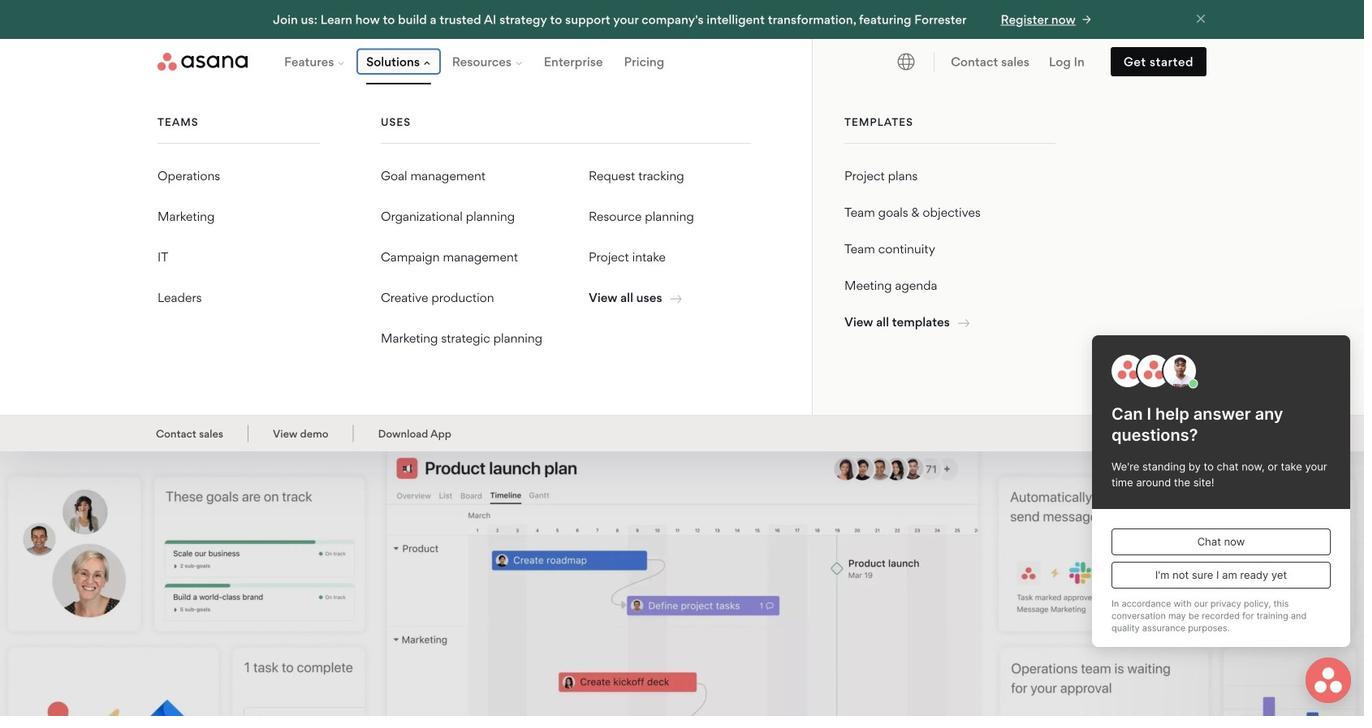 Task type: locate. For each thing, give the bounding box(es) containing it.
1 vertical spatial svg image
[[958, 318, 969, 329]]

svg image
[[670, 293, 682, 305], [958, 318, 969, 329]]

group
[[106, 39, 1259, 387], [158, 117, 320, 348], [381, 117, 751, 387], [845, 117, 1056, 360]]

1 horizontal spatial svg image
[[958, 318, 969, 329]]

0 vertical spatial svg image
[[670, 293, 682, 305]]



Task type: describe. For each thing, give the bounding box(es) containing it.
a smarter way to work - asana product ui image
[[0, 432, 1364, 716]]

0 horizontal spatial svg image
[[670, 293, 682, 305]]



